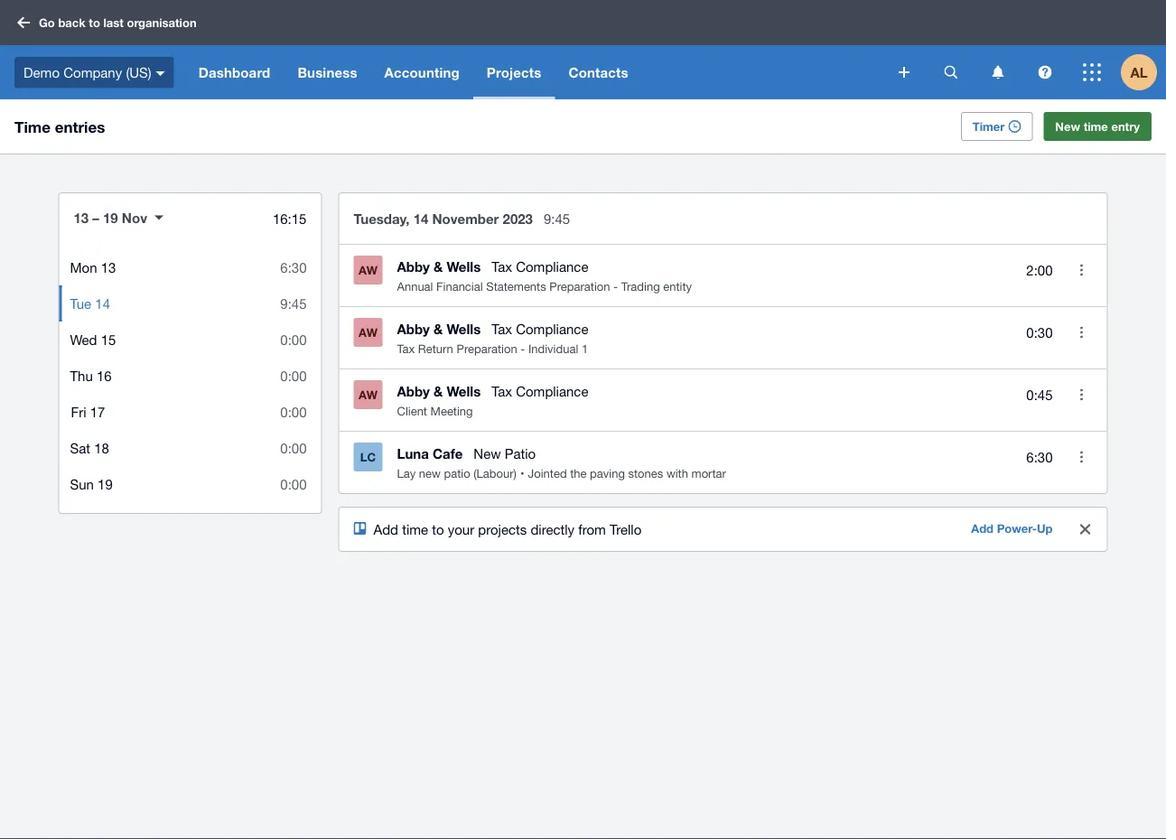 Task type: describe. For each thing, give the bounding box(es) containing it.
statements
[[486, 279, 546, 293]]

trello
[[610, 521, 642, 537]]

tax compliance for 0:30
[[492, 321, 588, 336]]

–
[[92, 210, 99, 226]]

organisation
[[127, 16, 197, 30]]

clear image
[[1080, 524, 1091, 535]]

abby for 0:30
[[397, 321, 430, 337]]

demo company (us) button
[[0, 45, 185, 99]]

add for add time to your projects directly from trello
[[374, 521, 398, 537]]

new time entry button
[[1044, 112, 1152, 141]]

new for new time entry
[[1055, 119, 1080, 133]]

company
[[63, 64, 122, 80]]

lay new patio (labour) • jointed the paving stones with mortar
[[397, 466, 726, 480]]

annual financial statements preparation - trading entity
[[397, 279, 692, 293]]

fri
[[71, 404, 86, 420]]

al
[[1130, 64, 1148, 80]]

trading
[[621, 279, 660, 293]]

thu 16
[[70, 368, 112, 383]]

0:00 for sun 19
[[280, 476, 307, 492]]

2:00
[[1026, 262, 1053, 278]]

banner containing dashboard
[[0, 0, 1166, 99]]

aw for 0:45
[[359, 388, 378, 402]]

tax compliance for 0:45
[[492, 383, 588, 399]]

compliance for 2:00
[[516, 258, 588, 274]]

19 inside popup button
[[103, 210, 118, 226]]

the
[[570, 466, 587, 480]]

jointed
[[528, 466, 567, 480]]

svg image
[[1038, 65, 1052, 79]]

luna
[[397, 445, 429, 462]]

paving
[[590, 466, 625, 480]]

patio
[[505, 445, 536, 461]]

abby & wells for 0:45
[[397, 383, 481, 399]]

17
[[90, 404, 105, 420]]

(us)
[[126, 64, 152, 80]]

1 horizontal spatial 13
[[101, 259, 116, 275]]

0:00 for thu 16
[[280, 368, 307, 383]]

13 – 19 nov button
[[59, 197, 178, 238]]

mon 13
[[70, 259, 116, 275]]

tax for 2:00
[[492, 258, 512, 274]]

add time to your projects directly from trello
[[374, 521, 642, 537]]

0:00 for fri 17
[[280, 404, 307, 420]]

tax compliance for 2:00
[[492, 258, 588, 274]]

thu
[[70, 368, 93, 383]]

projects button
[[473, 45, 555, 99]]

0:00 for sat 18
[[280, 440, 307, 456]]

svg image inside demo company (us) 'popup button'
[[156, 71, 165, 76]]

0 horizontal spatial 6:30
[[280, 259, 307, 275]]

up
[[1037, 521, 1053, 535]]

accounting button
[[371, 45, 473, 99]]

return
[[418, 341, 453, 355]]

14 for tuesday,
[[413, 210, 428, 227]]

to for your
[[432, 521, 444, 537]]

abby for 0:45
[[397, 383, 430, 399]]

•
[[520, 466, 524, 480]]

go back to last organisation
[[39, 16, 197, 30]]

1 0:00 from the top
[[280, 332, 307, 347]]

& for 0:30
[[434, 321, 443, 337]]

entry
[[1112, 119, 1140, 133]]

projects
[[478, 521, 527, 537]]

power-
[[997, 521, 1037, 535]]

luna cafe
[[397, 445, 463, 462]]

tuesday, 14 november 2023
[[354, 210, 533, 227]]

demo
[[23, 64, 60, 80]]

your
[[448, 521, 474, 537]]

directly
[[531, 521, 575, 537]]

mortar
[[692, 466, 726, 480]]

time entries
[[14, 117, 105, 136]]

dashboard link
[[185, 45, 284, 99]]

sat 18
[[70, 440, 109, 456]]

client meeting
[[397, 404, 473, 418]]

dashboard
[[198, 64, 270, 80]]

new
[[419, 466, 441, 480]]

tax return preparation - individual 1
[[397, 341, 588, 355]]

13 – 19 nov
[[74, 210, 147, 226]]

individual
[[528, 341, 578, 355]]

new patio
[[474, 445, 536, 461]]

0:30
[[1026, 324, 1053, 340]]

wells for 2:00
[[447, 258, 481, 275]]

tue 14
[[70, 295, 110, 311]]

cafe
[[433, 445, 463, 462]]

entity
[[663, 279, 692, 293]]

go back to last organisation link
[[11, 7, 207, 39]]

timer
[[973, 119, 1005, 133]]

meeting
[[431, 404, 473, 418]]

wed
[[70, 332, 97, 347]]

timer button
[[961, 112, 1033, 141]]

1 vertical spatial -
[[521, 341, 525, 355]]

16
[[97, 368, 112, 383]]

(labour)
[[474, 466, 517, 480]]

contacts
[[569, 64, 628, 80]]

last
[[103, 16, 124, 30]]

more options image for 2:00
[[1064, 252, 1100, 288]]

demo company (us)
[[23, 64, 152, 80]]

add power-up
[[971, 521, 1053, 535]]

aw for 0:30
[[359, 325, 378, 339]]

with
[[667, 466, 688, 480]]

aw for 2:00
[[359, 263, 378, 277]]

18
[[94, 440, 109, 456]]



Task type: locate. For each thing, give the bounding box(es) containing it.
time for to
[[402, 521, 428, 537]]

more options image for 0:45
[[1064, 377, 1100, 413]]

time left your
[[402, 521, 428, 537]]

1 vertical spatial new
[[474, 445, 501, 461]]

add
[[374, 521, 398, 537], [971, 521, 994, 535]]

1 vertical spatial tax compliance
[[492, 321, 588, 336]]

19 right –
[[103, 210, 118, 226]]

wells up return
[[447, 321, 481, 337]]

tax for 0:30
[[492, 321, 512, 336]]

accounting
[[384, 64, 460, 80]]

1 vertical spatial abby & wells
[[397, 321, 481, 337]]

nov
[[122, 210, 147, 226]]

1 horizontal spatial to
[[432, 521, 444, 537]]

0 vertical spatial &
[[434, 258, 443, 275]]

- left trading
[[613, 279, 618, 293]]

1 vertical spatial wells
[[447, 321, 481, 337]]

tax compliance up individual
[[492, 321, 588, 336]]

1 tax compliance from the top
[[492, 258, 588, 274]]

2 compliance from the top
[[516, 321, 588, 336]]

0:45
[[1026, 387, 1053, 403]]

wed 15
[[70, 332, 116, 347]]

abby
[[397, 258, 430, 275], [397, 321, 430, 337], [397, 383, 430, 399]]

1 horizontal spatial 14
[[413, 210, 428, 227]]

1 abby & wells from the top
[[397, 258, 481, 275]]

14 right tuesday,
[[413, 210, 428, 227]]

add left power-
[[971, 521, 994, 535]]

0 vertical spatial tax compliance
[[492, 258, 588, 274]]

1 horizontal spatial add
[[971, 521, 994, 535]]

2 vertical spatial compliance
[[516, 383, 588, 399]]

tax compliance up annual financial statements preparation - trading entity
[[492, 258, 588, 274]]

tax compliance down individual
[[492, 383, 588, 399]]

0 horizontal spatial 9:45
[[280, 295, 307, 311]]

tax left return
[[397, 341, 415, 355]]

& for 0:45
[[434, 383, 443, 399]]

2 0:00 from the top
[[280, 368, 307, 383]]

2 abby & wells from the top
[[397, 321, 481, 337]]

0 vertical spatial 9:45
[[544, 210, 570, 226]]

november
[[432, 210, 499, 227]]

2023
[[503, 210, 533, 227]]

- left individual
[[521, 341, 525, 355]]

&
[[434, 258, 443, 275], [434, 321, 443, 337], [434, 383, 443, 399]]

tax up tax return preparation - individual 1
[[492, 321, 512, 336]]

svg image
[[17, 17, 30, 28], [1083, 63, 1101, 81], [944, 65, 958, 79], [992, 65, 1004, 79], [899, 67, 910, 78], [156, 71, 165, 76]]

new time entry
[[1055, 119, 1140, 133]]

0 vertical spatial abby
[[397, 258, 430, 275]]

1 & from the top
[[434, 258, 443, 275]]

abby & wells up client meeting
[[397, 383, 481, 399]]

3 0:00 from the top
[[280, 404, 307, 420]]

tue
[[70, 295, 91, 311]]

14
[[413, 210, 428, 227], [95, 295, 110, 311]]

wells for 0:30
[[447, 321, 481, 337]]

tax up 'statements'
[[492, 258, 512, 274]]

compliance
[[516, 258, 588, 274], [516, 321, 588, 336], [516, 383, 588, 399]]

1 vertical spatial aw
[[359, 325, 378, 339]]

2 abby from the top
[[397, 321, 430, 337]]

patio
[[444, 466, 470, 480]]

0 horizontal spatial -
[[521, 341, 525, 355]]

2 wells from the top
[[447, 321, 481, 337]]

14 for tue
[[95, 295, 110, 311]]

2 vertical spatial tax compliance
[[492, 383, 588, 399]]

2 vertical spatial aw
[[359, 388, 378, 402]]

1 more options image from the top
[[1064, 252, 1100, 288]]

0 vertical spatial time
[[1084, 119, 1108, 133]]

time inside new time entry button
[[1084, 119, 1108, 133]]

business
[[298, 64, 357, 80]]

more options image right 0:30
[[1064, 314, 1100, 350]]

9:45 down 16:15
[[280, 295, 307, 311]]

19
[[103, 210, 118, 226], [98, 476, 113, 492]]

1 horizontal spatial 6:30
[[1026, 449, 1053, 465]]

19 right sun in the bottom left of the page
[[98, 476, 113, 492]]

fri 17
[[71, 404, 105, 420]]

stones
[[628, 466, 663, 480]]

1 aw from the top
[[359, 263, 378, 277]]

abby up annual
[[397, 258, 430, 275]]

1 vertical spatial preparation
[[457, 341, 517, 355]]

4 0:00 from the top
[[280, 440, 307, 456]]

15
[[101, 332, 116, 347]]

3 aw from the top
[[359, 388, 378, 402]]

svg image inside go back to last organisation link
[[17, 17, 30, 28]]

more options image right the 0:45
[[1064, 377, 1100, 413]]

0 vertical spatial -
[[613, 279, 618, 293]]

2 vertical spatial &
[[434, 383, 443, 399]]

wells for 0:45
[[447, 383, 481, 399]]

0 vertical spatial aw
[[359, 263, 378, 277]]

to left last
[[89, 16, 100, 30]]

new for new patio
[[474, 445, 501, 461]]

1 wells from the top
[[447, 258, 481, 275]]

5 0:00 from the top
[[280, 476, 307, 492]]

business button
[[284, 45, 371, 99]]

wells up meeting
[[447, 383, 481, 399]]

4 more options image from the top
[[1064, 439, 1100, 475]]

tax
[[492, 258, 512, 274], [492, 321, 512, 336], [397, 341, 415, 355], [492, 383, 512, 399]]

more options image for 0:30
[[1064, 314, 1100, 350]]

2 vertical spatial wells
[[447, 383, 481, 399]]

new
[[1055, 119, 1080, 133], [474, 445, 501, 461]]

1
[[582, 341, 588, 355]]

3 abby from the top
[[397, 383, 430, 399]]

13 right mon
[[101, 259, 116, 275]]

0 horizontal spatial time
[[402, 521, 428, 537]]

& up client meeting
[[434, 383, 443, 399]]

wells up financial
[[447, 258, 481, 275]]

projects
[[487, 64, 541, 80]]

0 horizontal spatial preparation
[[457, 341, 517, 355]]

clear button
[[1067, 511, 1103, 547]]

1 vertical spatial 6:30
[[1026, 449, 1053, 465]]

3 wells from the top
[[447, 383, 481, 399]]

from
[[578, 521, 606, 537]]

annual
[[397, 279, 433, 293]]

more options image
[[1064, 252, 1100, 288], [1064, 314, 1100, 350], [1064, 377, 1100, 413], [1064, 439, 1100, 475]]

navigation
[[185, 45, 886, 99]]

time left entry
[[1084, 119, 1108, 133]]

compliance for 0:30
[[516, 321, 588, 336]]

2 vertical spatial abby
[[397, 383, 430, 399]]

1 vertical spatial 19
[[98, 476, 113, 492]]

abby & wells for 2:00
[[397, 258, 481, 275]]

1 vertical spatial 9:45
[[280, 295, 307, 311]]

more options image up 'clear' button
[[1064, 439, 1100, 475]]

more options image right 2:00
[[1064, 252, 1100, 288]]

1 vertical spatial to
[[432, 521, 444, 537]]

abby up client
[[397, 383, 430, 399]]

3 abby & wells from the top
[[397, 383, 481, 399]]

0 horizontal spatial 13
[[74, 210, 89, 226]]

1 vertical spatial 14
[[95, 295, 110, 311]]

banner
[[0, 0, 1166, 99]]

sat
[[70, 440, 90, 456]]

0 vertical spatial 19
[[103, 210, 118, 226]]

add down lay
[[374, 521, 398, 537]]

0 horizontal spatial add
[[374, 521, 398, 537]]

0 horizontal spatial 14
[[95, 295, 110, 311]]

mon
[[70, 259, 97, 275]]

& up financial
[[434, 258, 443, 275]]

0 vertical spatial 13
[[74, 210, 89, 226]]

time
[[1084, 119, 1108, 133], [402, 521, 428, 537]]

0 vertical spatial compliance
[[516, 258, 588, 274]]

compliance up individual
[[516, 321, 588, 336]]

go
[[39, 16, 55, 30]]

0 vertical spatial abby & wells
[[397, 258, 481, 275]]

preparation right return
[[457, 341, 517, 355]]

0 vertical spatial to
[[89, 16, 100, 30]]

1 compliance from the top
[[516, 258, 588, 274]]

more options image for 6:30
[[1064, 439, 1100, 475]]

2 vertical spatial abby & wells
[[397, 383, 481, 399]]

14 right tue
[[95, 295, 110, 311]]

0:00
[[280, 332, 307, 347], [280, 368, 307, 383], [280, 404, 307, 420], [280, 440, 307, 456], [280, 476, 307, 492]]

1 horizontal spatial time
[[1084, 119, 1108, 133]]

0 vertical spatial 6:30
[[280, 259, 307, 275]]

wells
[[447, 258, 481, 275], [447, 321, 481, 337], [447, 383, 481, 399]]

1 abby from the top
[[397, 258, 430, 275]]

new inside button
[[1055, 119, 1080, 133]]

to for last
[[89, 16, 100, 30]]

1 horizontal spatial new
[[1055, 119, 1080, 133]]

1 vertical spatial time
[[402, 521, 428, 537]]

financial
[[436, 279, 483, 293]]

compliance down individual
[[516, 383, 588, 399]]

1 vertical spatial &
[[434, 321, 443, 337]]

compliance for 0:45
[[516, 383, 588, 399]]

abby & wells for 0:30
[[397, 321, 481, 337]]

3 tax compliance from the top
[[492, 383, 588, 399]]

abby up return
[[397, 321, 430, 337]]

1 vertical spatial abby
[[397, 321, 430, 337]]

to inside go back to last organisation link
[[89, 16, 100, 30]]

to left your
[[432, 521, 444, 537]]

abby & wells up financial
[[397, 258, 481, 275]]

0 horizontal spatial to
[[89, 16, 100, 30]]

2 aw from the top
[[359, 325, 378, 339]]

abby & wells up return
[[397, 321, 481, 337]]

tax compliance
[[492, 258, 588, 274], [492, 321, 588, 336], [492, 383, 588, 399]]

contacts button
[[555, 45, 642, 99]]

lc
[[360, 450, 376, 464]]

back
[[58, 16, 86, 30]]

client
[[397, 404, 427, 418]]

13
[[74, 210, 89, 226], [101, 259, 116, 275]]

1 horizontal spatial 9:45
[[544, 210, 570, 226]]

2 add from the left
[[971, 521, 994, 535]]

sun 19
[[70, 476, 113, 492]]

3 & from the top
[[434, 383, 443, 399]]

time
[[14, 117, 51, 136]]

al button
[[1121, 45, 1166, 99]]

0 vertical spatial 14
[[413, 210, 428, 227]]

1 vertical spatial compliance
[[516, 321, 588, 336]]

new left entry
[[1055, 119, 1080, 133]]

2 tax compliance from the top
[[492, 321, 588, 336]]

1 add from the left
[[374, 521, 398, 537]]

entries
[[55, 117, 105, 136]]

13 left –
[[74, 210, 89, 226]]

0 vertical spatial wells
[[447, 258, 481, 275]]

1 vertical spatial 13
[[101, 259, 116, 275]]

tuesday,
[[354, 210, 410, 227]]

6:30 down the 0:45
[[1026, 449, 1053, 465]]

lay
[[397, 466, 416, 480]]

2 more options image from the top
[[1064, 314, 1100, 350]]

13 inside popup button
[[74, 210, 89, 226]]

16:15
[[273, 210, 307, 226]]

abby & wells
[[397, 258, 481, 275], [397, 321, 481, 337], [397, 383, 481, 399]]

add power-up link
[[960, 515, 1064, 544]]

tax for 0:45
[[492, 383, 512, 399]]

9:45 right '2023'
[[544, 210, 570, 226]]

time for entry
[[1084, 119, 1108, 133]]

navigation containing dashboard
[[185, 45, 886, 99]]

compliance up annual financial statements preparation - trading entity
[[516, 258, 588, 274]]

preparation
[[550, 279, 610, 293], [457, 341, 517, 355]]

9:45
[[544, 210, 570, 226], [280, 295, 307, 311]]

& up return
[[434, 321, 443, 337]]

preparation left trading
[[550, 279, 610, 293]]

3 more options image from the top
[[1064, 377, 1100, 413]]

0 horizontal spatial new
[[474, 445, 501, 461]]

new up the (labour)
[[474, 445, 501, 461]]

1 horizontal spatial preparation
[[550, 279, 610, 293]]

add for add power-up
[[971, 521, 994, 535]]

0 vertical spatial preparation
[[550, 279, 610, 293]]

0 vertical spatial new
[[1055, 119, 1080, 133]]

& for 2:00
[[434, 258, 443, 275]]

2 & from the top
[[434, 321, 443, 337]]

1 horizontal spatial -
[[613, 279, 618, 293]]

abby for 2:00
[[397, 258, 430, 275]]

6:30 down 16:15
[[280, 259, 307, 275]]

sun
[[70, 476, 94, 492]]

tax down tax return preparation - individual 1
[[492, 383, 512, 399]]

3 compliance from the top
[[516, 383, 588, 399]]



Task type: vqa. For each thing, say whether or not it's contained in the screenshot.
Customers owing the most
no



